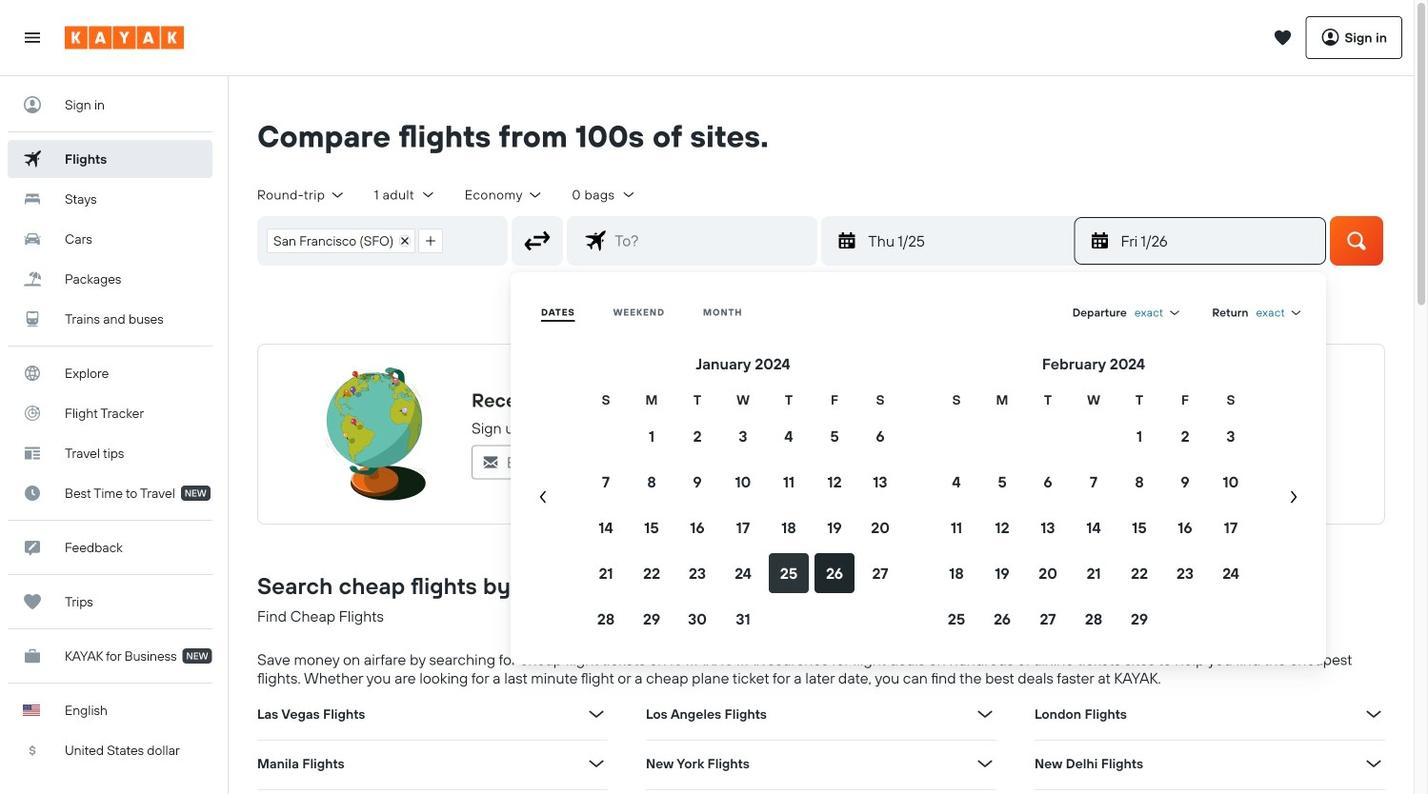 Task type: locate. For each thing, give the bounding box(es) containing it.
list
[[258, 217, 452, 265]]

end date calendar input use left and right arrow keys to change day. use up and down arrow keys to change week. tab
[[518, 353, 1319, 642]]

united states (english) image
[[23, 705, 40, 716]]

Month radio
[[703, 306, 742, 318]]

0 horizontal spatial list item
[[267, 228, 416, 253]]

Flight origin input text field
[[452, 217, 507, 265]]

list item
[[267, 228, 416, 253], [418, 228, 443, 253]]

1 horizontal spatial list item
[[418, 228, 443, 253]]

1 list item from the left
[[267, 228, 416, 253]]

Dates radio
[[541, 306, 575, 318]]

list item right remove icon
[[418, 228, 443, 253]]

menu
[[518, 295, 1319, 642]]

Trip type Round-trip field
[[257, 186, 346, 203]]

Flight destination input text field
[[607, 217, 817, 265]]

Weekend radio
[[613, 306, 665, 318]]

Cabin type Economy field
[[465, 186, 543, 203]]

list item down trip type round-trip field
[[267, 228, 416, 253]]

None field
[[1135, 305, 1182, 320], [1256, 305, 1303, 320], [1135, 305, 1182, 320], [1256, 305, 1303, 320]]

navigation menu image
[[23, 28, 42, 47]]

thursday january 25th element
[[868, 229, 1061, 252]]



Task type: describe. For each thing, give the bounding box(es) containing it.
remove image
[[400, 236, 410, 246]]

Enter your email address to sign up for our newsletter text field
[[499, 446, 842, 479]]

friday january 26th element
[[1121, 229, 1314, 252]]

swap departure airport and destination airport image
[[519, 223, 556, 259]]

2 list item from the left
[[418, 228, 443, 253]]



Task type: vqa. For each thing, say whether or not it's contained in the screenshot.
YOUR WISHLIST STARTS HERE CAROUSEL "region"
no



